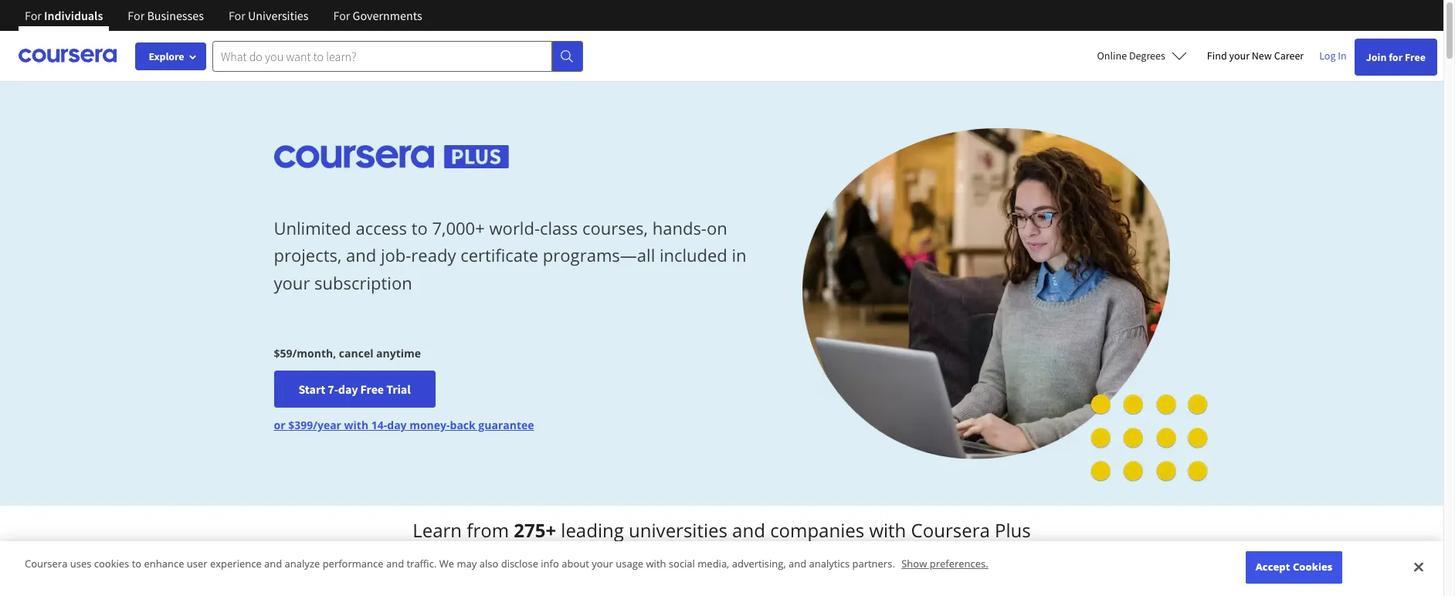 Task type: describe. For each thing, give the bounding box(es) containing it.
coursera image
[[19, 43, 117, 68]]

start 7-day free trial
[[299, 382, 411, 397]]

online degrees
[[1097, 49, 1166, 63]]

enhance
[[144, 557, 184, 571]]

university of illinois at urbana-champaign image
[[285, 567, 405, 592]]

university of michigan image
[[710, 558, 750, 596]]

hec paris image
[[908, 564, 962, 596]]

show
[[902, 557, 927, 571]]

explore
[[149, 49, 184, 63]]

cancel
[[339, 346, 373, 361]]

google image
[[576, 565, 660, 594]]

businesses
[[147, 8, 204, 23]]

find
[[1207, 49, 1227, 63]]

class
[[540, 216, 578, 240]]

for for individuals
[[25, 8, 42, 23]]

courses,
[[582, 216, 648, 240]]

back
[[450, 418, 476, 433]]

0 vertical spatial with
[[344, 418, 369, 433]]

for governments
[[333, 8, 422, 23]]

universities
[[248, 8, 309, 23]]

analyze
[[285, 557, 320, 571]]

explore button
[[135, 42, 206, 70]]

partners.
[[852, 557, 895, 571]]

preferences.
[[930, 557, 988, 571]]

privacy alert dialog
[[0, 542, 1444, 596]]

access
[[356, 216, 407, 240]]

cookies
[[1293, 560, 1333, 574]]

find your new career
[[1207, 49, 1304, 63]]

7-
[[328, 382, 338, 397]]

job-
[[381, 244, 411, 267]]

log in
[[1320, 49, 1347, 63]]

trial
[[386, 382, 411, 397]]

banner navigation
[[12, 0, 435, 42]]

or $399 /year with 14-day money-back guarantee
[[274, 418, 534, 433]]

for individuals
[[25, 8, 103, 23]]

$399
[[288, 418, 313, 433]]

social
[[669, 557, 695, 571]]

universities
[[629, 518, 728, 543]]

start
[[299, 382, 325, 397]]

for for universities
[[229, 8, 246, 23]]

$59 /month, cancel anytime
[[274, 346, 421, 361]]

leading
[[561, 518, 624, 543]]

info
[[541, 557, 559, 571]]

2 horizontal spatial with
[[869, 518, 906, 543]]

learn
[[413, 518, 462, 543]]

start 7-day free trial button
[[274, 371, 435, 408]]

for for governments
[[333, 8, 350, 23]]

/year
[[313, 418, 341, 433]]

your inside find your new career link
[[1229, 49, 1250, 63]]

plus
[[995, 518, 1031, 543]]

governments
[[353, 8, 422, 23]]

join for free
[[1366, 50, 1426, 64]]

sas image
[[800, 567, 858, 592]]

certificate
[[461, 244, 539, 267]]

to inside privacy alert dialog
[[132, 557, 141, 571]]

online
[[1097, 49, 1127, 63]]

find your new career link
[[1200, 46, 1312, 66]]

in
[[732, 244, 747, 267]]

also
[[479, 557, 498, 571]]

accept
[[1256, 560, 1290, 574]]

may
[[457, 557, 477, 571]]

$59
[[274, 346, 292, 361]]

world-
[[489, 216, 540, 240]]

hands-
[[652, 216, 707, 240]]

unlimited access to 7,000+ world-class courses, hands-on projects, and job-ready certificate programs—all included in your subscription
[[274, 216, 747, 294]]

performance
[[323, 557, 384, 571]]

from
[[467, 518, 509, 543]]

1 horizontal spatial day
[[387, 418, 407, 433]]

your inside privacy alert dialog
[[592, 557, 613, 571]]

for for businesses
[[128, 8, 145, 23]]

unlimited
[[274, 216, 351, 240]]

traffic.
[[407, 557, 437, 571]]



Task type: vqa. For each thing, say whether or not it's contained in the screenshot.
[ 3 ]
no



Task type: locate. For each thing, give the bounding box(es) containing it.
day down $59 /month, cancel anytime
[[338, 382, 358, 397]]

cookies
[[94, 557, 129, 571]]

anytime
[[376, 346, 421, 361]]

1 for from the left
[[25, 8, 42, 23]]

2 horizontal spatial your
[[1229, 49, 1250, 63]]

included
[[660, 244, 728, 267]]

4 for from the left
[[333, 8, 350, 23]]

with inside privacy alert dialog
[[646, 557, 666, 571]]

on
[[707, 216, 727, 240]]

disclose
[[501, 557, 538, 571]]

for businesses
[[128, 8, 204, 23]]

ready
[[411, 244, 456, 267]]

career
[[1274, 49, 1304, 63]]

coursera
[[911, 518, 990, 543], [25, 557, 67, 571]]

your right about
[[592, 557, 613, 571]]

What do you want to learn? text field
[[212, 41, 552, 71]]

free right for
[[1405, 50, 1426, 64]]

1 horizontal spatial coursera
[[911, 518, 990, 543]]

in
[[1338, 49, 1347, 63]]

1 vertical spatial your
[[274, 271, 310, 294]]

guarantee
[[478, 418, 534, 433]]

or
[[274, 418, 285, 433]]

to
[[411, 216, 428, 240], [132, 557, 141, 571]]

accept cookies
[[1256, 560, 1333, 574]]

and left analyze
[[264, 557, 282, 571]]

accept cookies button
[[1246, 552, 1343, 584]]

companies
[[770, 518, 865, 543]]

/month,
[[292, 346, 336, 361]]

2 vertical spatial with
[[646, 557, 666, 571]]

1 horizontal spatial your
[[592, 557, 613, 571]]

user
[[187, 557, 207, 571]]

7,000+
[[432, 216, 485, 240]]

new
[[1252, 49, 1272, 63]]

1 vertical spatial free
[[360, 382, 384, 397]]

your
[[1229, 49, 1250, 63], [274, 271, 310, 294], [592, 557, 613, 571]]

coursera up show preferences. link
[[911, 518, 990, 543]]

subscription
[[314, 271, 412, 294]]

0 vertical spatial coursera
[[911, 518, 990, 543]]

about
[[562, 557, 589, 571]]

coursera left "uses"
[[25, 557, 67, 571]]

to right cookies
[[132, 557, 141, 571]]

day
[[338, 382, 358, 397], [387, 418, 407, 433]]

3 for from the left
[[229, 8, 246, 23]]

1 horizontal spatial free
[[1405, 50, 1426, 64]]

for left "universities"
[[229, 8, 246, 23]]

0 horizontal spatial coursera
[[25, 557, 67, 571]]

show preferences. link
[[902, 557, 988, 571]]

we
[[439, 557, 454, 571]]

with
[[344, 418, 369, 433], [869, 518, 906, 543], [646, 557, 666, 571]]

coursera plus image
[[274, 145, 509, 168]]

for
[[1389, 50, 1403, 64]]

0 horizontal spatial to
[[132, 557, 141, 571]]

0 vertical spatial day
[[338, 382, 358, 397]]

None search field
[[212, 41, 583, 71]]

0 vertical spatial to
[[411, 216, 428, 240]]

projects,
[[274, 244, 342, 267]]

and left analytics
[[789, 557, 807, 571]]

1 vertical spatial day
[[387, 418, 407, 433]]

with left social
[[646, 557, 666, 571]]

to up ready
[[411, 216, 428, 240]]

usage
[[616, 557, 644, 571]]

uses
[[70, 557, 91, 571]]

free inside button
[[360, 382, 384, 397]]

your down projects,
[[274, 271, 310, 294]]

0 vertical spatial free
[[1405, 50, 1426, 64]]

join for free link
[[1355, 39, 1438, 76]]

0 horizontal spatial day
[[338, 382, 358, 397]]

your right find
[[1229, 49, 1250, 63]]

1 horizontal spatial to
[[411, 216, 428, 240]]

14-
[[371, 418, 387, 433]]

analytics
[[809, 557, 850, 571]]

for universities
[[229, 8, 309, 23]]

log in link
[[1312, 46, 1355, 65]]

0 vertical spatial your
[[1229, 49, 1250, 63]]

1 vertical spatial coursera
[[25, 557, 67, 571]]

coursera inside privacy alert dialog
[[25, 557, 67, 571]]

degrees
[[1129, 49, 1166, 63]]

1 horizontal spatial with
[[646, 557, 666, 571]]

for
[[25, 8, 42, 23], [128, 8, 145, 23], [229, 8, 246, 23], [333, 8, 350, 23]]

online degrees button
[[1085, 39, 1200, 73]]

2 for from the left
[[128, 8, 145, 23]]

duke university image
[[455, 565, 527, 590]]

for left the businesses
[[128, 8, 145, 23]]

learn from 275+ leading universities and companies with coursera plus
[[413, 518, 1031, 543]]

1 vertical spatial to
[[132, 557, 141, 571]]

join
[[1366, 50, 1387, 64]]

day left money-
[[387, 418, 407, 433]]

your inside unlimited access to 7,000+ world-class courses, hands-on projects, and job-ready certificate programs—all included in your subscription
[[274, 271, 310, 294]]

for left governments in the left of the page
[[333, 8, 350, 23]]

2 vertical spatial your
[[592, 557, 613, 571]]

coursera uses cookies to enhance user experience and analyze performance and traffic. we may also disclose info about your usage with social media, advertising, and analytics partners. show preferences.
[[25, 557, 988, 571]]

and up advertising,
[[732, 518, 765, 543]]

money-
[[410, 418, 450, 433]]

programs—all
[[543, 244, 655, 267]]

and inside unlimited access to 7,000+ world-class courses, hands-on projects, and job-ready certificate programs—all included in your subscription
[[346, 244, 376, 267]]

and up subscription
[[346, 244, 376, 267]]

and left traffic.
[[386, 557, 404, 571]]

to inside unlimited access to 7,000+ world-class courses, hands-on projects, and job-ready certificate programs—all included in your subscription
[[411, 216, 428, 240]]

day inside button
[[338, 382, 358, 397]]

and
[[346, 244, 376, 267], [732, 518, 765, 543], [264, 557, 282, 571], [386, 557, 404, 571], [789, 557, 807, 571]]

0 horizontal spatial your
[[274, 271, 310, 294]]

0 horizontal spatial free
[[360, 382, 384, 397]]

1 vertical spatial with
[[869, 518, 906, 543]]

with up partners.
[[869, 518, 906, 543]]

275+
[[514, 518, 556, 543]]

experience
[[210, 557, 262, 571]]

log
[[1320, 49, 1336, 63]]

for left individuals
[[25, 8, 42, 23]]

free left "trial"
[[360, 382, 384, 397]]

0 horizontal spatial with
[[344, 418, 369, 433]]

media,
[[698, 557, 729, 571]]

free
[[1405, 50, 1426, 64], [360, 382, 384, 397]]

with left 14-
[[344, 418, 369, 433]]

individuals
[[44, 8, 103, 23]]

advertising,
[[732, 557, 786, 571]]



